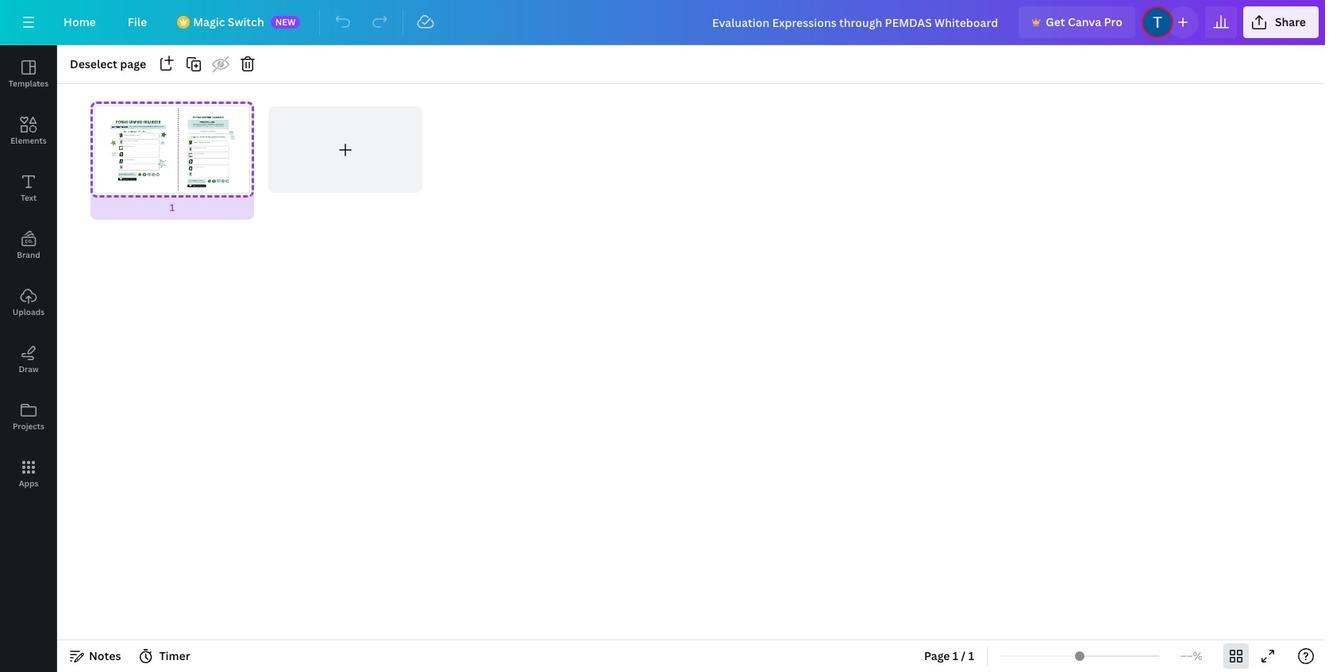 Task type: vqa. For each thing, say whether or not it's contained in the screenshot.
pemdas graphic organizer
yes



Task type: locate. For each thing, give the bounding box(es) containing it.
share
[[1275, 14, 1306, 29]]

uploads
[[13, 306, 45, 318]]

switch
[[228, 14, 264, 29]]

timer
[[159, 649, 190, 664]]

page
[[120, 56, 146, 71]]

elements
[[11, 135, 47, 146]]

page
[[924, 649, 950, 664]]

projects button
[[0, 388, 57, 445]]

pro
[[1104, 14, 1123, 29]]

pemdas graphic organizer
[[353, 183, 622, 211]]

brand
[[17, 249, 40, 260]]

draw
[[19, 364, 39, 375]]

draw button
[[0, 331, 57, 388]]

home link
[[51, 6, 109, 38]]

magic
[[193, 14, 225, 29]]

––% button
[[1166, 644, 1217, 669]]

get
[[1046, 14, 1065, 29]]

uploads button
[[0, 274, 57, 331]]

home
[[64, 14, 96, 29]]

projects
[[13, 421, 44, 432]]

notes button
[[64, 644, 127, 669]]

/
[[961, 649, 966, 664]]

1
[[170, 201, 175, 214], [953, 649, 959, 664], [968, 649, 974, 664]]

side panel tab list
[[0, 45, 57, 503]]

Design title text field
[[700, 6, 1012, 38]]

new
[[275, 16, 296, 28]]

share button
[[1243, 6, 1319, 38]]

apps
[[19, 478, 38, 489]]

pemdas
[[353, 183, 426, 211]]

templates
[[9, 78, 49, 89]]

apps button
[[0, 445, 57, 503]]

get canva pro
[[1046, 14, 1123, 29]]

get canva pro button
[[1019, 6, 1135, 38]]



Task type: describe. For each thing, give the bounding box(es) containing it.
file button
[[115, 6, 160, 38]]

magic switch
[[193, 14, 264, 29]]

deselect page
[[70, 56, 146, 71]]

text
[[21, 192, 37, 203]]

brand button
[[0, 217, 57, 274]]

deselect page button
[[64, 52, 152, 77]]

1 horizontal spatial 1
[[953, 649, 959, 664]]

text button
[[0, 160, 57, 217]]

file
[[128, 14, 147, 29]]

0 horizontal spatial 1
[[170, 201, 175, 214]]

notes
[[89, 649, 121, 664]]

deselect
[[70, 56, 117, 71]]

elements button
[[0, 102, 57, 160]]

2 horizontal spatial 1
[[968, 649, 974, 664]]

page 1 / 1
[[924, 649, 974, 664]]

canva
[[1068, 14, 1101, 29]]

main menu bar
[[0, 0, 1325, 45]]

timer button
[[134, 644, 197, 669]]

templates button
[[0, 45, 57, 102]]

graphic
[[431, 183, 512, 211]]

organizer
[[517, 183, 622, 211]]

––%
[[1180, 649, 1203, 664]]



